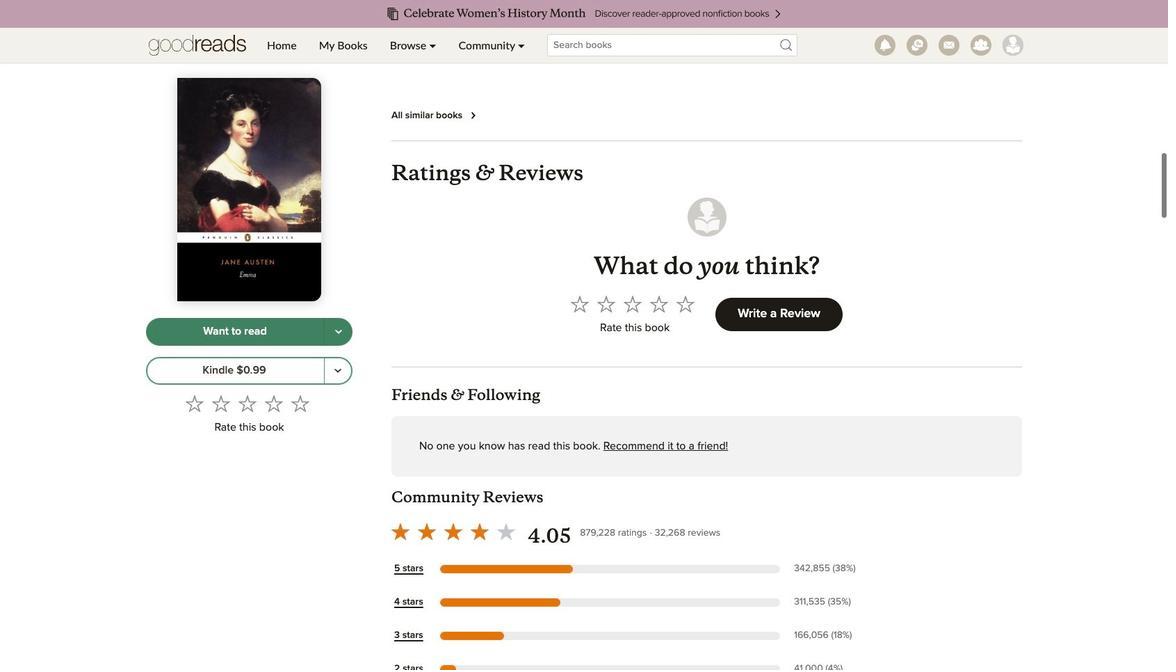 Task type: vqa. For each thing, say whether or not it's contained in the screenshot.
THE CAN
no



Task type: describe. For each thing, give the bounding box(es) containing it.
3.89 stars, 2 million ratings figure
[[707, 49, 843, 65]]

1 4.15 stars, 2 million ratings figure from the left
[[392, 49, 527, 65]]

home image
[[149, 28, 246, 63]]

profile image for kendall parks. image
[[688, 198, 727, 236]]

4 number of ratings and percentage of total ratings element from the top
[[792, 663, 865, 670]]

3 number of ratings and percentage of total ratings element from the top
[[792, 629, 865, 642]]

Search by book title or ISBN text field
[[548, 34, 798, 56]]

rate 2 out of 5 image for rate 1 out of 5 icon related to rate 3 out of 5 image
[[598, 295, 616, 313]]

average rating of 4.05 stars. figure
[[388, 518, 580, 549]]

rate 2 out of 5 image for rate 1 out of 5 icon associated with rate 3 out of 5 icon
[[212, 394, 230, 412]]

rate 5 out of 5 image for rate 3 out of 5 image
[[677, 295, 695, 313]]

rate 4 out of 5 image for rate 3 out of 5 icon rate 5 out of 5 icon
[[265, 394, 283, 412]]

rate 4 out of 5 image for rate 5 out of 5 icon related to rate 3 out of 5 image
[[651, 295, 669, 313]]



Task type: locate. For each thing, give the bounding box(es) containing it.
0 vertical spatial rate 1 out of 5 image
[[571, 295, 589, 313]]

rating 0 out of 5 group
[[567, 291, 699, 317], [181, 390, 313, 417]]

1 vertical spatial rate 2 out of 5 image
[[212, 394, 230, 412]]

4.15 stars, 2 million ratings figure
[[392, 49, 527, 65], [550, 49, 685, 65]]

0 vertical spatial rate this book element
[[567, 291, 699, 339]]

1 horizontal spatial 4.15 stars, 2 million ratings figure
[[550, 49, 685, 65]]

1 horizontal spatial rate 4 out of 5 image
[[651, 295, 669, 313]]

1 vertical spatial rate this book element
[[146, 390, 353, 438]]

rating 0 out of 5 group for rate this book element to the bottom
[[181, 390, 313, 417]]

2 number of ratings and percentage of total ratings element from the top
[[792, 596, 865, 609]]

rate 1 out of 5 image for rate 3 out of 5 icon
[[185, 394, 204, 412]]

0 vertical spatial rating 0 out of 5 group
[[567, 291, 699, 317]]

1 vertical spatial rate 4 out of 5 image
[[265, 394, 283, 412]]

rate 1 out of 5 image left rate 3 out of 5 icon
[[185, 394, 204, 412]]

rate 5 out of 5 image
[[677, 295, 695, 313], [291, 394, 309, 412]]

None search field
[[536, 34, 809, 56]]

rate this book element
[[567, 291, 699, 339], [146, 390, 353, 438]]

1 horizontal spatial rate 2 out of 5 image
[[598, 295, 616, 313]]

0 horizontal spatial rate this book element
[[146, 390, 353, 438]]

rate 5 out of 5 image right rate 3 out of 5 image
[[677, 295, 695, 313]]

0 horizontal spatial rate 2 out of 5 image
[[212, 394, 230, 412]]

1 horizontal spatial rate this book element
[[567, 291, 699, 339]]

1 vertical spatial rate 5 out of 5 image
[[291, 394, 309, 412]]

879,228 ratings and 32,268 reviews figure
[[580, 524, 721, 541]]

rate 1 out of 5 image left rate 3 out of 5 image
[[571, 295, 589, 313]]

rate 1 out of 5 image for rate 3 out of 5 image
[[571, 295, 589, 313]]

1 horizontal spatial rating 0 out of 5 group
[[567, 291, 699, 317]]

celebrate women's history month with new nonfiction image
[[28, 0, 1141, 28]]

number of ratings and percentage of total ratings element
[[792, 562, 865, 576], [792, 596, 865, 609], [792, 629, 865, 642], [792, 663, 865, 670]]

2 4.15 stars, 2 million ratings figure from the left
[[550, 49, 685, 65]]

0 horizontal spatial 4.15 stars, 2 million ratings figure
[[392, 49, 527, 65]]

rate 2 out of 5 image left rate 3 out of 5 image
[[598, 295, 616, 313]]

0 vertical spatial rate 2 out of 5 image
[[598, 295, 616, 313]]

rate 1 out of 5 image
[[571, 295, 589, 313], [185, 394, 204, 412]]

rate 3 out of 5 image
[[238, 394, 256, 412]]

rating 0 out of 5 group for the top rate this book element
[[567, 291, 699, 317]]

rate 4 out of 5 image right rate 3 out of 5 icon
[[265, 394, 283, 412]]

0 horizontal spatial rate 5 out of 5 image
[[291, 394, 309, 412]]

rate 2 out of 5 image left rate 3 out of 5 icon
[[212, 394, 230, 412]]

rating 4.05 out of 5 image
[[388, 518, 520, 545]]

0 vertical spatial rate 5 out of 5 image
[[677, 295, 695, 313]]

1 vertical spatial rating 0 out of 5 group
[[181, 390, 313, 417]]

1 horizontal spatial rate 5 out of 5 image
[[677, 295, 695, 313]]

rate 3 out of 5 image
[[624, 295, 642, 313]]

0 horizontal spatial rate 4 out of 5 image
[[265, 394, 283, 412]]

rate 4 out of 5 image
[[651, 295, 669, 313], [265, 394, 283, 412]]

rate 5 out of 5 image for rate 3 out of 5 icon
[[291, 394, 309, 412]]

0 vertical spatial rate 4 out of 5 image
[[651, 295, 669, 313]]

4.5 stars, 10.7 thousand ratings figure
[[865, 49, 1001, 65]]

1 vertical spatial rate 1 out of 5 image
[[185, 394, 204, 412]]

rate 2 out of 5 image
[[598, 295, 616, 313], [212, 394, 230, 412]]

0 horizontal spatial rating 0 out of 5 group
[[181, 390, 313, 417]]

rating 0 out of 5 group inside rate this book element
[[181, 390, 313, 417]]

1 horizontal spatial rate 1 out of 5 image
[[571, 295, 589, 313]]

rate 4 out of 5 image right rate 3 out of 5 image
[[651, 295, 669, 313]]

0 horizontal spatial rate 1 out of 5 image
[[185, 394, 204, 412]]

1 number of ratings and percentage of total ratings element from the top
[[792, 562, 865, 576]]

rate 5 out of 5 image right rate 3 out of 5 icon
[[291, 394, 309, 412]]



